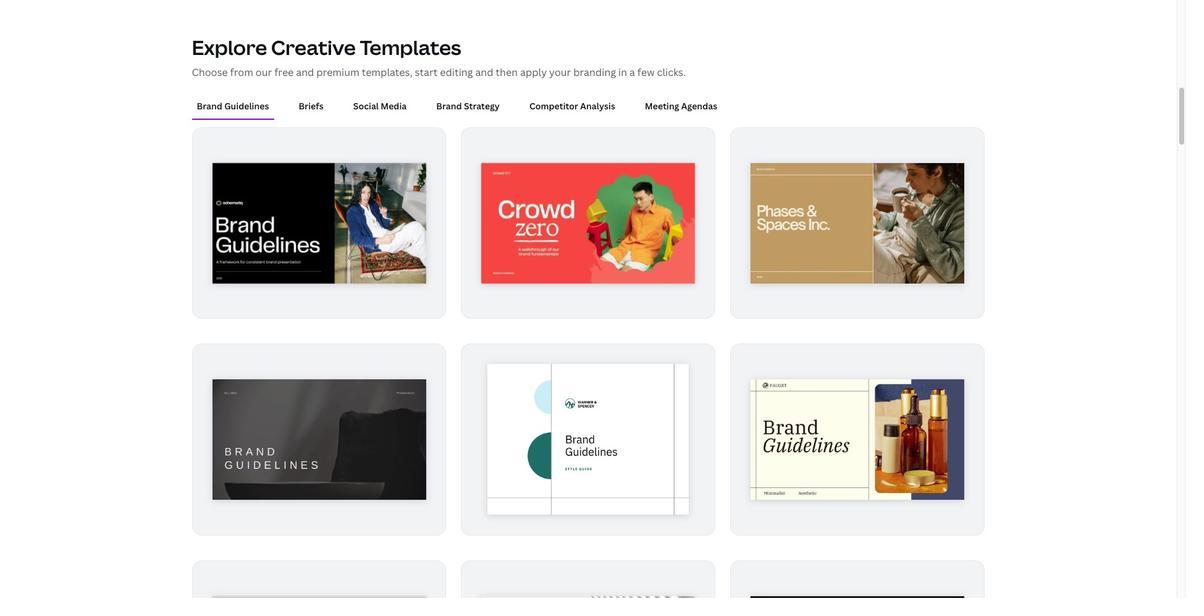 Task type: vqa. For each thing, say whether or not it's contained in the screenshot.
to-
no



Task type: locate. For each thing, give the bounding box(es) containing it.
templates,
[[362, 66, 412, 79]]

0 horizontal spatial and
[[296, 66, 314, 79]]

competitor analysis button
[[524, 95, 620, 118]]

brand strategy button
[[431, 95, 505, 118]]

and left then
[[475, 66, 493, 79]]

in
[[619, 66, 627, 79]]

0 horizontal spatial brand
[[197, 100, 222, 112]]

brand down choose
[[197, 100, 222, 112]]

from
[[230, 66, 253, 79]]

clicks.
[[657, 66, 686, 79]]

social
[[353, 100, 379, 112]]

branding
[[574, 66, 616, 79]]

media
[[381, 100, 407, 112]]

green clean company business abstract brand guidelines presentation image
[[488, 364, 689, 515]]

social media button
[[348, 95, 412, 118]]

and
[[296, 66, 314, 79], [475, 66, 493, 79]]

white and blue modern professional corporate brand guidelines presentation image
[[482, 596, 695, 598]]

meeting agendas
[[645, 100, 717, 112]]

brand
[[197, 100, 222, 112], [436, 100, 462, 112]]

meeting agendas button
[[640, 95, 722, 118]]

1 brand from the left
[[197, 100, 222, 112]]

then
[[496, 66, 518, 79]]

brand guidelines and application deck presentation in bright red cobalt bright green chic photocentric frames style image
[[482, 163, 695, 283]]

brand left strategy
[[436, 100, 462, 112]]

analysis
[[580, 100, 615, 112]]

start
[[415, 66, 438, 79]]

and right free
[[296, 66, 314, 79]]

premium
[[317, 66, 359, 79]]

brand strategy
[[436, 100, 500, 112]]

2 brand from the left
[[436, 100, 462, 112]]

guidelines
[[224, 100, 269, 112]]

1 horizontal spatial and
[[475, 66, 493, 79]]

1 and from the left
[[296, 66, 314, 79]]

our
[[256, 66, 272, 79]]

1 horizontal spatial brand
[[436, 100, 462, 112]]

brand guidelines and application deck presentation in cream beige black warm & modern style image
[[751, 163, 965, 283]]

black and white simple fitness mobile app brand guidelines presentation image
[[751, 596, 965, 598]]

brand for brand guidelines
[[197, 100, 222, 112]]

2 and from the left
[[475, 66, 493, 79]]



Task type: describe. For each thing, give the bounding box(es) containing it.
beige and navy minimalist brand guidelines presentation image
[[751, 379, 965, 500]]

brand for brand strategy
[[436, 100, 462, 112]]

editing
[[440, 66, 473, 79]]

strategy
[[464, 100, 500, 112]]

briefs
[[299, 100, 324, 112]]

free
[[274, 66, 294, 79]]

competitor
[[529, 100, 578, 112]]

templates
[[360, 34, 461, 61]]

brand guidelines
[[197, 100, 269, 112]]

black and white minimalist brand guidelines presentation image
[[212, 379, 426, 500]]

brand guidelines and application deck presentation in black and white neon pink turquoise bold gradient style image
[[212, 163, 426, 283]]

agendas
[[681, 100, 717, 112]]

explore
[[192, 34, 267, 61]]

creative
[[271, 34, 356, 61]]

social media
[[353, 100, 407, 112]]

your
[[549, 66, 571, 79]]

brand guidelines button
[[192, 95, 274, 118]]

explore creative templates choose from our free and premium templates, start editing and then apply your branding in a few clicks.
[[192, 34, 686, 79]]

apply
[[520, 66, 547, 79]]

few
[[638, 66, 655, 79]]

choose
[[192, 66, 228, 79]]

meeting
[[645, 100, 679, 112]]

briefs button
[[294, 95, 329, 118]]

neutral & elegant brand guidelines product portfolio presentation image
[[212, 596, 426, 598]]

competitor analysis
[[529, 100, 615, 112]]

a
[[630, 66, 635, 79]]



